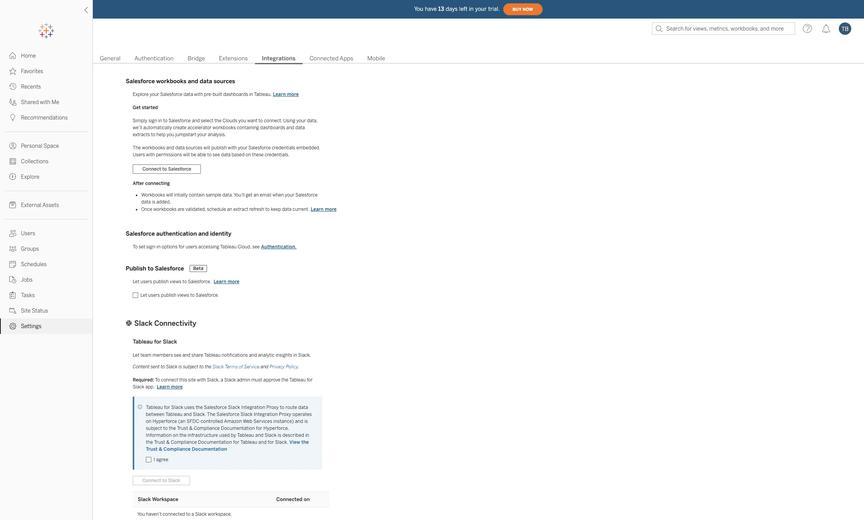 Task type: vqa. For each thing, say whether or not it's contained in the screenshot.
CREDENTIALS
yes



Task type: describe. For each thing, give the bounding box(es) containing it.
by text only_f5he34f image for jobs
[[9, 276, 16, 283]]

explore your salesforce data with pre-built dashboards in tableau. learn more
[[133, 92, 299, 97]]

salesforce inside connect to salesforce button
[[168, 166, 191, 172]]

by text only_f5he34f image for personal space
[[9, 142, 16, 149]]

explore for explore your salesforce data with pre-built dashboards in tableau. learn more
[[133, 92, 149, 97]]

for inside to connect this site with slack, a slack admin must approve the tableau for slack app.
[[307, 377, 313, 383]]

infrastructure
[[188, 433, 218, 438]]

built
[[213, 92, 222, 97]]

days
[[446, 6, 458, 12]]

schedules link
[[0, 257, 93, 272]]

refresh
[[249, 207, 264, 212]]

shared with me link
[[0, 94, 93, 110]]

users inside the workbooks and data sources will publish with your salesforce credentials embedded. users with permissions will be able to see data based on these credentials.
[[133, 152, 145, 158]]

views for let users publish views to salesforce. learn more
[[170, 279, 181, 284]]

data,
[[307, 118, 318, 123]]

slack down let team members see and share tableau notifications and analytic insights in slack.
[[213, 364, 224, 370]]

you have 13 days left in your trial.
[[414, 6, 500, 12]]

buy
[[513, 7, 522, 12]]

publish to salesforce
[[126, 265, 184, 272]]

assets
[[42, 202, 59, 209]]

0 vertical spatial will
[[204, 145, 210, 151]]

0 vertical spatial documentation
[[221, 426, 255, 431]]

content
[[133, 364, 150, 370]]

learn inside workbooks will intially contain sample data. you'll get an email when your salesforce data is added. once workbooks are validated, schedule an extract refresh to keep data current. learn more
[[311, 207, 324, 212]]

pre-
[[204, 92, 213, 97]]

connect
[[161, 377, 178, 383]]

learn down the to set sign-in options for users accessing tableau cloud, see authentication.
[[214, 279, 226, 284]]

connect for connect to salesforce
[[142, 166, 161, 172]]

your up started
[[150, 92, 159, 97]]

in right left
[[469, 6, 474, 12]]

these
[[252, 152, 264, 158]]

described
[[283, 433, 304, 438]]

by text only_f5he34f image for home
[[9, 52, 16, 59]]

& inside "view the trust & compliance documentation"
[[159, 447, 162, 452]]

1 vertical spatial will
[[183, 152, 190, 158]]

site status
[[21, 308, 48, 314]]

bridge
[[188, 55, 205, 62]]

to right connected
[[186, 512, 191, 517]]

sent
[[151, 364, 160, 370]]

share
[[191, 353, 203, 358]]

sample
[[206, 192, 221, 198]]

analysis.
[[208, 132, 226, 137]]

1 horizontal spatial proxy
[[279, 412, 291, 417]]

embedded.
[[296, 145, 320, 151]]

tableau down identity
[[220, 244, 237, 250]]

in left options
[[157, 244, 161, 250]]

this
[[179, 377, 187, 383]]

data right the keep
[[282, 207, 292, 212]]

the down information
[[146, 440, 153, 445]]

sub-spaces tab list
[[93, 54, 864, 64]]

trust inside "view the trust & compliance documentation"
[[146, 447, 158, 452]]

connected
[[163, 512, 185, 517]]

data inside simply sign in to salesforce and select the clouds you want to connect. using your data, we'll automatically create accelerator workbooks containing dashboards and data extracts to help you jumpstart your analysis.
[[295, 125, 305, 130]]

1 vertical spatial integration
[[254, 412, 278, 417]]

slack,
[[207, 377, 220, 383]]

accessing
[[198, 244, 219, 250]]

with inside to connect this site with slack, a slack admin must approve the tableau for slack app.
[[197, 377, 206, 383]]

in left tableau.
[[249, 92, 253, 97]]

1 vertical spatial slack.
[[193, 412, 206, 417]]

amazon
[[224, 419, 242, 424]]

tableau up between
[[146, 405, 163, 410]]

and up accelerator
[[192, 118, 200, 123]]

salesforce. for let users publish views to salesforce. learn more
[[188, 279, 211, 284]]

when
[[272, 192, 284, 198]]

get
[[133, 105, 141, 110]]

is down operates
[[304, 419, 308, 424]]

workbooks down "authentication"
[[156, 78, 186, 85]]

users inside users link
[[21, 230, 35, 237]]

2 horizontal spatial see
[[252, 244, 260, 250]]

tableau for slack uses the salesforce slack integration proxy to route data between tableau and slack. the salesforce slack integration proxy operates on hyperforce (an sfdc-controlled amazon web services instance) and is subject to the trust & compliance documentation for hyperforce. information on the infrastructure used by tableau and slack is described in the trust & compliance documentation for tableau and for slack.
[[146, 405, 313, 445]]

and down the uses at left bottom
[[184, 412, 192, 417]]

personal space link
[[0, 138, 93, 154]]

salesforce up "set"
[[126, 230, 155, 237]]

tableau for slack
[[133, 339, 177, 345]]

salesforce workbooks and data sources
[[126, 78, 235, 85]]

your down accelerator
[[197, 132, 207, 137]]

0 vertical spatial compliance
[[194, 426, 220, 431]]

permissions
[[156, 152, 182, 158]]

slack left the workspace.
[[195, 512, 207, 517]]

data up permissions
[[175, 145, 185, 151]]

to right publish
[[148, 265, 154, 272]]

set
[[139, 244, 145, 250]]

on inside the workbooks and data sources will publish with your salesforce credentials embedded. users with permissions will be able to see data based on these credentials.
[[246, 152, 251, 158]]

the down (an
[[179, 433, 187, 438]]

and down hyperforce.
[[258, 440, 267, 445]]

connected apps
[[310, 55, 353, 62]]

1 vertical spatial documentation
[[198, 440, 232, 445]]

is down hyperforce.
[[278, 433, 281, 438]]

to up workspace on the bottom of the page
[[162, 478, 167, 483]]

authentication
[[156, 230, 197, 237]]

tableau down web
[[240, 440, 257, 445]]

with left pre-
[[194, 92, 203, 97]]

buy now button
[[503, 3, 543, 15]]

0 vertical spatial slack.
[[298, 353, 311, 358]]

want
[[247, 118, 258, 123]]

0 horizontal spatial see
[[174, 353, 181, 358]]

sign-
[[146, 244, 157, 250]]

publish for let users publish views to salesforce.
[[161, 293, 176, 298]]

workbooks inside workbooks will intially contain sample data. you'll get an email when your salesforce data is added. once workbooks are validated, schedule an extract refresh to keep data current. learn more
[[153, 207, 177, 212]]

0 horizontal spatial dashboards
[[223, 92, 248, 97]]

accelerator
[[188, 125, 212, 130]]

to right the want
[[259, 118, 263, 123]]

current.
[[293, 207, 309, 212]]

route
[[286, 405, 297, 410]]

connected on
[[276, 496, 310, 502]]

of
[[239, 364, 243, 370]]

more inside workbooks will intially contain sample data. you'll get an email when your salesforce data is added. once workbooks are validated, schedule an extract refresh to keep data current. learn more
[[325, 207, 337, 212]]

and left share
[[182, 353, 190, 358]]

jumpstart
[[175, 132, 196, 137]]

with up based
[[228, 145, 237, 151]]

general
[[100, 55, 121, 62]]

with inside main navigation. press the up and down arrow keys to access links. element
[[40, 99, 50, 106]]

and down analytic
[[261, 364, 269, 370]]

salesforce authentication and identity
[[126, 230, 231, 237]]

terms
[[225, 364, 238, 370]]

let users publish views to salesforce.
[[140, 293, 219, 298]]

authentication.
[[261, 244, 297, 250]]

tableau up content sent to slack is subject to the slack terms of service and privacy policy .
[[204, 353, 221, 358]]

by text only_f5he34f image for settings
[[9, 323, 16, 330]]

space
[[44, 143, 59, 149]]

salesforce down salesforce workbooks and data sources
[[160, 92, 182, 97]]

by text only_f5he34f image for site status
[[9, 307, 16, 314]]

based
[[232, 152, 245, 158]]

salesforce inside simply sign in to salesforce and select the clouds you want to connect. using your data, we'll automatically create accelerator workbooks containing dashboards and data extracts to help you jumpstart your analysis.
[[169, 118, 191, 123]]

shared with me
[[21, 99, 59, 106]]

recents link
[[0, 79, 93, 94]]

and down using
[[286, 125, 294, 130]]

slack right slack logo
[[134, 319, 153, 328]]

slack up web
[[241, 412, 253, 417]]

publish for let users publish views to salesforce. learn more
[[153, 279, 169, 284]]

slack down terms
[[224, 377, 236, 383]]

salesforce up amazon
[[217, 412, 240, 417]]

the inside the workbooks and data sources will publish with your salesforce credentials embedded. users with permissions will be able to see data based on these credentials.
[[133, 145, 141, 151]]

data up once at the left of page
[[141, 199, 151, 205]]

view
[[289, 440, 300, 445]]

collections link
[[0, 154, 93, 169]]

and down bridge
[[188, 78, 198, 85]]

view the trust & compliance documentation link
[[146, 440, 310, 452]]

dashboards inside simply sign in to salesforce and select the clouds you want to connect. using your data, we'll automatically create accelerator workbooks containing dashboards and data extracts to help you jumpstart your analysis.
[[260, 125, 285, 130]]

to down permissions
[[162, 166, 167, 172]]

options
[[162, 244, 178, 250]]

simply
[[133, 118, 147, 123]]

more up using
[[287, 92, 299, 97]]

to right sent in the bottom left of the page
[[161, 364, 165, 370]]

connect to salesforce button
[[133, 164, 201, 174]]

apps
[[340, 55, 353, 62]]

by
[[231, 433, 236, 438]]

shared
[[21, 99, 39, 106]]

more inside "link"
[[171, 384, 183, 390]]

0 horizontal spatial you
[[167, 132, 174, 137]]

tableau right by
[[237, 433, 254, 438]]

slack connectivity
[[134, 319, 196, 328]]

to down hyperforce
[[163, 426, 168, 431]]

with left permissions
[[146, 152, 155, 158]]

connecting
[[145, 181, 170, 186]]

the inside simply sign in to salesforce and select the clouds you want to connect. using your data, we'll automatically create accelerator workbooks containing dashboards and data extracts to help you jumpstart your analysis.
[[215, 118, 222, 123]]

by text only_f5he34f image for users
[[9, 230, 16, 237]]

tableau up team
[[133, 339, 153, 345]]

is inside workbooks will intially contain sample data. you'll get an email when your salesforce data is added. once workbooks are validated, schedule an extract refresh to keep data current. learn more
[[152, 199, 155, 205]]

validated,
[[186, 207, 206, 212]]

we'll
[[133, 125, 142, 130]]

schedules
[[21, 261, 47, 268]]

users for let users publish views to salesforce. learn more
[[140, 279, 152, 284]]

is up this
[[179, 364, 182, 370]]

me
[[52, 99, 59, 106]]

by text only_f5he34f image for recents
[[9, 83, 16, 90]]

contain
[[189, 192, 205, 198]]

learn more link down connect
[[155, 384, 185, 390]]

info image
[[137, 404, 143, 410]]

data left based
[[221, 152, 231, 158]]

tableau inside to connect this site with slack, a slack admin must approve the tableau for slack app.
[[289, 377, 306, 383]]

0 horizontal spatial an
[[227, 207, 232, 212]]

workspace
[[152, 496, 178, 502]]

intially
[[174, 192, 188, 198]]

recommendations
[[21, 115, 68, 121]]

salesforce up get on the left top of page
[[126, 78, 155, 85]]

authentication
[[134, 55, 174, 62]]

slack up amazon
[[228, 405, 240, 410]]

the inside to connect this site with slack, a slack admin must approve the tableau for slack app.
[[281, 377, 288, 383]]

your inside the workbooks and data sources will publish with your salesforce credentials embedded. users with permissions will be able to see data based on these credentials.
[[238, 145, 247, 151]]

slack up members
[[163, 339, 177, 345]]

to up "automatically"
[[163, 118, 168, 123]]

tableau up (an
[[166, 412, 182, 417]]

connect.
[[264, 118, 282, 123]]

views for let users publish views to salesforce.
[[177, 293, 189, 298]]

after connecting
[[133, 181, 170, 186]]

and inside the workbooks and data sources will publish with your salesforce credentials embedded. users with permissions will be able to see data based on these credentials.
[[166, 145, 174, 151]]

mobile
[[367, 55, 385, 62]]

by text only_f5he34f image for schedules
[[9, 261, 16, 268]]

0 vertical spatial trust
[[177, 426, 188, 431]]

more down cloud,
[[228, 279, 240, 284]]

learn right tableau.
[[273, 92, 286, 97]]

the up slack,
[[205, 364, 212, 370]]

0 vertical spatial proxy
[[266, 405, 279, 410]]

see inside the workbooks and data sources will publish with your salesforce credentials embedded. users with permissions will be able to see data based on these credentials.
[[213, 152, 220, 158]]

beta
[[193, 266, 203, 271]]

data down salesforce workbooks and data sources
[[184, 92, 193, 97]]

salesforce inside workbooks will intially contain sample data. you'll get an email when your salesforce data is added. once workbooks are validated, schedule an extract refresh to keep data current. learn more
[[296, 192, 318, 198]]

settings link
[[0, 319, 93, 334]]

favorites link
[[0, 63, 93, 79]]

navigation panel element
[[0, 23, 93, 334]]

controlled
[[201, 419, 223, 424]]

groups link
[[0, 241, 93, 257]]



Task type: locate. For each thing, give the bounding box(es) containing it.
tasks link
[[0, 288, 93, 303]]

in inside tableau for slack uses the salesforce slack integration proxy to route data between tableau and slack. the salesforce slack integration proxy operates on hyperforce (an sfdc-controlled amazon web services instance) and is subject to the trust & compliance documentation for hyperforce. information on the infrastructure used by tableau and slack is described in the trust & compliance documentation for tableau and for slack.
[[305, 433, 309, 438]]

1 horizontal spatial see
[[213, 152, 220, 158]]

cloud,
[[238, 244, 251, 250]]

1 vertical spatial you
[[137, 512, 145, 517]]

you left haven't
[[137, 512, 145, 517]]

a right connected
[[192, 512, 194, 517]]

1 vertical spatial sources
[[186, 145, 202, 151]]

salesforce up the "let users publish views to salesforce. learn more"
[[155, 265, 184, 272]]

by text only_f5he34f image inside jobs link
[[9, 276, 16, 283]]

connect to salesforce
[[142, 166, 191, 172]]

by text only_f5he34f image
[[9, 68, 16, 75], [9, 83, 16, 90], [9, 99, 16, 106], [9, 142, 16, 149], [9, 173, 16, 180], [9, 202, 16, 209], [9, 245, 16, 252]]

data up pre-
[[200, 78, 212, 85]]

extracts
[[133, 132, 150, 137]]

by text only_f5he34f image left schedules
[[9, 261, 16, 268]]

1 horizontal spatial sources
[[214, 78, 235, 85]]

connect
[[142, 166, 161, 172], [142, 478, 161, 483]]

by text only_f5he34f image inside explore link
[[9, 173, 16, 180]]

0 horizontal spatial to
[[133, 244, 138, 250]]

i
[[154, 457, 155, 463]]

8 by text only_f5he34f image from the top
[[9, 307, 16, 314]]

dashboards
[[223, 92, 248, 97], [260, 125, 285, 130]]

sources for salesforce workbooks and data sources
[[214, 78, 235, 85]]

using
[[283, 118, 295, 123]]

you up containing
[[238, 118, 246, 123]]

insights
[[276, 353, 292, 358]]

to
[[163, 118, 168, 123], [259, 118, 263, 123], [151, 132, 155, 137], [207, 152, 212, 158], [162, 166, 167, 172], [265, 207, 270, 212], [148, 265, 154, 272], [183, 279, 187, 284], [190, 293, 195, 298], [161, 364, 165, 370], [199, 364, 204, 370], [280, 405, 284, 410], [163, 426, 168, 431], [162, 478, 167, 483], [186, 512, 191, 517]]

1 vertical spatial dashboards
[[260, 125, 285, 130]]

navigation
[[93, 53, 864, 64]]

containing
[[237, 125, 259, 130]]

explore down collections
[[21, 174, 39, 180]]

0 vertical spatial &
[[189, 426, 193, 431]]

agree
[[156, 457, 168, 463]]

by text only_f5he34f image inside tasks link
[[9, 292, 16, 299]]

a
[[221, 377, 223, 383], [192, 512, 194, 517]]

1 horizontal spatial explore
[[133, 92, 149, 97]]

main navigation. press the up and down arrow keys to access links. element
[[0, 48, 93, 334]]

1 horizontal spatial an
[[254, 192, 259, 198]]

in
[[469, 6, 474, 12], [249, 92, 253, 97], [158, 118, 162, 123], [157, 244, 161, 250], [293, 353, 297, 358], [305, 433, 309, 438]]

is
[[152, 199, 155, 205], [179, 364, 182, 370], [304, 419, 308, 424], [278, 433, 281, 438]]

connected for connected apps
[[310, 55, 339, 62]]

9 by text only_f5he34f image from the top
[[9, 323, 16, 330]]

status
[[32, 308, 48, 314]]

salesforce up controlled
[[204, 405, 227, 410]]

by text only_f5he34f image for shared with me
[[9, 99, 16, 106]]

to for set
[[133, 244, 138, 250]]

between
[[146, 412, 165, 417]]

the right the uses at left bottom
[[196, 405, 203, 410]]

1 vertical spatial to
[[155, 377, 160, 383]]

0 vertical spatial an
[[254, 192, 259, 198]]

slack down required:
[[133, 384, 144, 390]]

an left 'extract'
[[227, 207, 232, 212]]

with right site
[[197, 377, 206, 383]]

your inside workbooks will intially contain sample data. you'll get an email when your salesforce data is added. once workbooks are validated, schedule an extract refresh to keep data current. learn more
[[285, 192, 294, 198]]

2 vertical spatial compliance
[[164, 447, 191, 452]]

workbooks inside simply sign in to salesforce and select the clouds you want to connect. using your data, we'll automatically create accelerator workbooks containing dashboards and data extracts to help you jumpstart your analysis.
[[213, 125, 236, 130]]

0 horizontal spatial explore
[[21, 174, 39, 180]]

1 horizontal spatial dashboards
[[260, 125, 285, 130]]

slack
[[134, 319, 153, 328], [163, 339, 177, 345], [166, 364, 178, 370], [213, 364, 224, 370], [224, 377, 236, 383], [133, 384, 144, 390], [171, 405, 183, 410], [228, 405, 240, 410], [241, 412, 253, 417], [265, 433, 277, 438], [168, 478, 180, 483], [138, 496, 151, 502], [195, 512, 207, 517]]

publish down publish to salesforce
[[153, 279, 169, 284]]

by text only_f5he34f image left recommendations
[[9, 114, 16, 121]]

explore
[[133, 92, 149, 97], [21, 174, 39, 180]]

and up permissions
[[166, 145, 174, 151]]

0 horizontal spatial users
[[21, 230, 35, 237]]

0 vertical spatial see
[[213, 152, 220, 158]]

started
[[142, 105, 158, 110]]

connected
[[310, 55, 339, 62], [276, 496, 302, 502]]

the right view at the bottom of the page
[[301, 440, 309, 445]]

2 horizontal spatial will
[[204, 145, 210, 151]]

0 vertical spatial salesforce.
[[188, 279, 211, 284]]

learn inside 'learn more' "link"
[[157, 384, 170, 390]]

by text only_f5he34f image inside personal space "link"
[[9, 142, 16, 149]]

salesforce. down beta
[[188, 279, 211, 284]]

approve
[[263, 377, 280, 383]]

Search for views, metrics, workbooks, and more text field
[[652, 22, 795, 35]]

views down the "let users publish views to salesforce. learn more"
[[177, 293, 189, 298]]

1 vertical spatial trust
[[154, 440, 165, 445]]

by text only_f5he34f image for recommendations
[[9, 114, 16, 121]]

get
[[246, 192, 253, 198]]

2 horizontal spatial &
[[189, 426, 193, 431]]

2 vertical spatial will
[[166, 192, 173, 198]]

by text only_f5he34f image inside the collections link
[[9, 158, 16, 165]]

slack logo image
[[126, 320, 132, 326]]

0 horizontal spatial sources
[[186, 145, 202, 151]]

users link
[[0, 226, 93, 241]]

1 vertical spatial &
[[166, 440, 170, 445]]

7 by text only_f5he34f image from the top
[[9, 245, 16, 252]]

0 vertical spatial users
[[133, 152, 145, 158]]

your left data,
[[296, 118, 306, 123]]

0 vertical spatial the
[[133, 145, 141, 151]]

1 vertical spatial users
[[21, 230, 35, 237]]

1 vertical spatial proxy
[[279, 412, 291, 417]]

1 horizontal spatial to
[[155, 377, 160, 383]]

to up "let users publish views to salesforce."
[[183, 279, 187, 284]]

explore inside "slack connectivity" main content
[[133, 92, 149, 97]]

1 vertical spatial the
[[207, 412, 215, 417]]

by text only_f5he34f image inside recents link
[[9, 83, 16, 90]]

integration up web
[[241, 405, 265, 410]]

sfdc-
[[187, 419, 201, 424]]

&
[[189, 426, 193, 431], [166, 440, 170, 445], [159, 447, 162, 452]]

learn more link right tableau.
[[273, 91, 299, 98]]

by text only_f5he34f image inside users link
[[9, 230, 16, 237]]

3 by text only_f5he34f image from the top
[[9, 99, 16, 106]]

1 horizontal spatial connected
[[310, 55, 339, 62]]

to left the keep
[[265, 207, 270, 212]]

navigation containing general
[[93, 53, 864, 64]]

2 by text only_f5he34f image from the top
[[9, 114, 16, 121]]

workbooks down the help
[[142, 145, 165, 151]]

haven't
[[146, 512, 162, 517]]

favorites
[[21, 68, 43, 75]]

slack left the uses at left bottom
[[171, 405, 183, 410]]

site
[[21, 308, 31, 314]]

learn more
[[157, 384, 183, 390]]

explore for explore
[[21, 174, 39, 180]]

to inside workbooks will intially contain sample data. you'll get an email when your salesforce data is added. once workbooks are validated, schedule an extract refresh to keep data current. learn more
[[265, 207, 270, 212]]

to left the route
[[280, 405, 284, 410]]

you for you have 13 days left in your trial.
[[414, 6, 423, 12]]

to down the "let users publish views to salesforce. learn more"
[[190, 293, 195, 298]]

to inside the workbooks and data sources will publish with your salesforce credentials embedded. users with permissions will be able to see data based on these credentials.
[[207, 152, 212, 158]]

slack connectivity main content
[[93, 39, 864, 520]]

to set sign-in options for users accessing tableau cloud, see authentication.
[[133, 244, 297, 250]]

1 horizontal spatial subject
[[183, 364, 198, 370]]

4 by text only_f5he34f image from the top
[[9, 142, 16, 149]]

i agree
[[154, 457, 168, 463]]

connectivity
[[154, 319, 196, 328]]

let for let users publish views to salesforce.
[[140, 293, 147, 298]]

1 horizontal spatial you
[[238, 118, 246, 123]]

trust
[[177, 426, 188, 431], [154, 440, 165, 445], [146, 447, 158, 452]]

2 vertical spatial see
[[174, 353, 181, 358]]

0 horizontal spatial you
[[137, 512, 145, 517]]

1 vertical spatial publish
[[153, 279, 169, 284]]

help
[[156, 132, 166, 137]]

learn down connect
[[157, 384, 170, 390]]

to connect this site with slack, a slack admin must approve the tableau for slack app.
[[133, 377, 313, 390]]

trust up i
[[146, 447, 158, 452]]

users for let users publish views to salesforce.
[[148, 293, 160, 298]]

slack up haven't
[[138, 496, 151, 502]]

you for you haven't connected to a slack workspace.
[[137, 512, 145, 517]]

you
[[238, 118, 246, 123], [167, 132, 174, 137]]

a inside to connect this site with slack, a slack admin must approve the tableau for slack app.
[[221, 377, 223, 383]]

sources inside the workbooks and data sources will publish with your salesforce credentials embedded. users with permissions will be able to see data based on these credentials.
[[186, 145, 202, 151]]

0 vertical spatial dashboards
[[223, 92, 248, 97]]

compliance up the infrastructure
[[194, 426, 220, 431]]

views
[[170, 279, 181, 284], [177, 293, 189, 298]]

by text only_f5he34f image for external assets
[[9, 202, 16, 209]]

0 vertical spatial connect
[[142, 166, 161, 172]]

the inside "view the trust & compliance documentation"
[[301, 440, 309, 445]]

learn more link right current.
[[310, 206, 337, 213]]

in right insights
[[293, 353, 297, 358]]

data inside tableau for slack uses the salesforce slack integration proxy to route data between tableau and slack. the salesforce slack integration proxy operates on hyperforce (an sfdc-controlled amazon web services instance) and is subject to the trust & compliance documentation for hyperforce. information on the infrastructure used by tableau and slack is described in the trust & compliance documentation for tableau and for slack.
[[298, 405, 308, 410]]

sources for the workbooks and data sources will publish with your salesforce credentials embedded. users with permissions will be able to see data based on these credentials.
[[186, 145, 202, 151]]

2 horizontal spatial slack.
[[298, 353, 311, 358]]

extract
[[233, 207, 248, 212]]

and down operates
[[295, 419, 303, 424]]

1 horizontal spatial &
[[166, 440, 170, 445]]

required:
[[133, 377, 155, 383]]

by text only_f5he34f image for favorites
[[9, 68, 16, 75]]

0 horizontal spatial will
[[166, 192, 173, 198]]

personal
[[21, 143, 42, 149]]

instance)
[[273, 419, 294, 424]]

1 vertical spatial compliance
[[171, 440, 197, 445]]

0 vertical spatial explore
[[133, 92, 149, 97]]

by text only_f5he34f image for explore
[[9, 173, 16, 180]]

connect up after connecting
[[142, 166, 161, 172]]

privacy policy link
[[270, 364, 298, 370]]

slack up workspace on the bottom of the page
[[168, 478, 180, 483]]

1 vertical spatial you
[[167, 132, 174, 137]]

once
[[141, 207, 152, 212]]

admin
[[237, 377, 250, 383]]

clouds
[[223, 118, 237, 123]]

0 vertical spatial to
[[133, 244, 138, 250]]

information
[[146, 433, 172, 438]]

0 horizontal spatial the
[[133, 145, 141, 151]]

hyperforce.
[[263, 426, 289, 431]]

1 vertical spatial views
[[177, 293, 189, 298]]

authentication. link
[[261, 244, 297, 250]]

by text only_f5he34f image inside groups link
[[9, 245, 16, 252]]

2 vertical spatial documentation
[[192, 447, 227, 452]]

by text only_f5he34f image inside shared with me link
[[9, 99, 16, 106]]

see right members
[[174, 353, 181, 358]]

slack inside button
[[168, 478, 180, 483]]

trust down information
[[154, 440, 165, 445]]

will up added.
[[166, 192, 173, 198]]

subject
[[183, 364, 198, 370], [146, 426, 162, 431]]

explore inside main navigation. press the up and down arrow keys to access links. element
[[21, 174, 39, 180]]

operates
[[293, 412, 312, 417]]

0 horizontal spatial connected
[[276, 496, 302, 502]]

groups
[[21, 246, 39, 252]]

with
[[194, 92, 203, 97], [40, 99, 50, 106], [228, 145, 237, 151], [146, 152, 155, 158], [197, 377, 206, 383]]

create
[[173, 125, 186, 130]]

0 vertical spatial publish
[[211, 145, 227, 151]]

by text only_f5he34f image for tasks
[[9, 292, 16, 299]]

integrations
[[262, 55, 296, 62]]

0 vertical spatial you
[[414, 6, 423, 12]]

you right the help
[[167, 132, 174, 137]]

1 by text only_f5he34f image from the top
[[9, 68, 16, 75]]

notifications
[[222, 353, 248, 358]]

0 horizontal spatial subject
[[146, 426, 162, 431]]

data up operates
[[298, 405, 308, 410]]

1 vertical spatial let
[[140, 293, 147, 298]]

external assets
[[21, 202, 59, 209]]

0 vertical spatial you
[[238, 118, 246, 123]]

salesforce. down the "let users publish views to salesforce. learn more"
[[196, 293, 219, 298]]

1 vertical spatial connect
[[142, 478, 161, 483]]

documentation down the infrastructure
[[192, 447, 227, 452]]

by text only_f5he34f image for collections
[[9, 158, 16, 165]]

1 connect from the top
[[142, 166, 161, 172]]

slack up connect
[[166, 364, 178, 370]]

1 horizontal spatial will
[[183, 152, 190, 158]]

the down hyperforce
[[169, 426, 176, 431]]

by text only_f5he34f image
[[9, 52, 16, 59], [9, 114, 16, 121], [9, 158, 16, 165], [9, 230, 16, 237], [9, 261, 16, 268], [9, 276, 16, 283], [9, 292, 16, 299], [9, 307, 16, 314], [9, 323, 16, 330]]

connected inside sub-spaces tab list
[[310, 55, 339, 62]]

hyperforce
[[153, 419, 177, 424]]

in inside simply sign in to salesforce and select the clouds you want to connect. using your data, we'll automatically create accelerator workbooks containing dashboards and data extracts to help you jumpstart your analysis.
[[158, 118, 162, 123]]

5 by text only_f5he34f image from the top
[[9, 173, 16, 180]]

connect to slack button
[[133, 476, 190, 485]]

learn more link down the to set sign-in options for users accessing tableau cloud, see authentication.
[[211, 279, 242, 285]]

more
[[287, 92, 299, 97], [325, 207, 337, 212], [228, 279, 240, 284], [171, 384, 183, 390]]

to down share
[[199, 364, 204, 370]]

by text only_f5he34f image inside home link
[[9, 52, 16, 59]]

6 by text only_f5he34f image from the top
[[9, 276, 16, 283]]

by text only_f5he34f image inside 'site status' link
[[9, 307, 16, 314]]

publish
[[211, 145, 227, 151], [153, 279, 169, 284], [161, 293, 176, 298]]

your left the trial.
[[475, 6, 487, 12]]

the
[[215, 118, 222, 123], [205, 364, 212, 370], [281, 377, 288, 383], [196, 405, 203, 410], [169, 426, 176, 431], [179, 433, 187, 438], [146, 440, 153, 445], [301, 440, 309, 445]]

by text only_f5he34f image left "settings"
[[9, 323, 16, 330]]

2 connect from the top
[[142, 478, 161, 483]]

uses
[[184, 405, 195, 410]]

0 vertical spatial users
[[186, 244, 197, 250]]

in right described
[[305, 433, 309, 438]]

2 by text only_f5he34f image from the top
[[9, 83, 16, 90]]

compliance
[[194, 426, 220, 431], [171, 440, 197, 445], [164, 447, 191, 452]]

connect for connect to slack
[[142, 478, 161, 483]]

external
[[21, 202, 41, 209]]

data down using
[[295, 125, 305, 130]]

you left have
[[414, 6, 423, 12]]

have
[[425, 6, 437, 12]]

home
[[21, 53, 36, 59]]

let for let users publish views to salesforce. learn more
[[133, 279, 139, 284]]

0 vertical spatial subject
[[183, 364, 198, 370]]

0 horizontal spatial proxy
[[266, 405, 279, 410]]

publish inside the workbooks and data sources will publish with your salesforce credentials embedded. users with permissions will be able to see data based on these credentials.
[[211, 145, 227, 151]]

service
[[244, 364, 260, 370]]

will up able
[[204, 145, 210, 151]]

select
[[201, 118, 214, 123]]

data.
[[222, 192, 233, 198]]

the right select
[[215, 118, 222, 123]]

sign
[[148, 118, 157, 123]]

3 by text only_f5he34f image from the top
[[9, 158, 16, 165]]

salesforce. for let users publish views to salesforce.
[[196, 293, 219, 298]]

on
[[246, 152, 251, 158], [146, 419, 151, 424], [173, 433, 178, 438], [304, 496, 310, 502]]

1 horizontal spatial you
[[414, 6, 423, 12]]

users
[[133, 152, 145, 158], [21, 230, 35, 237]]

and down services
[[255, 433, 264, 438]]

0 vertical spatial views
[[170, 279, 181, 284]]

2 vertical spatial publish
[[161, 293, 176, 298]]

0 vertical spatial integration
[[241, 405, 265, 410]]

a right slack,
[[221, 377, 223, 383]]

1 vertical spatial an
[[227, 207, 232, 212]]

workbooks inside the workbooks and data sources will publish with your salesforce credentials embedded. users with permissions will be able to see data based on these credentials.
[[142, 145, 165, 151]]

1 vertical spatial connected
[[276, 496, 302, 502]]

by text only_f5he34f image inside external assets link
[[9, 202, 16, 209]]

4 by text only_f5he34f image from the top
[[9, 230, 16, 237]]

salesforce inside the workbooks and data sources will publish with your salesforce credentials embedded. users with permissions will be able to see data based on these credentials.
[[249, 145, 271, 151]]

extensions
[[219, 55, 248, 62]]

documentation down "used" at left
[[198, 440, 232, 445]]

you inside "slack connectivity" main content
[[137, 512, 145, 517]]

collections
[[21, 158, 49, 165]]

by text only_f5he34f image inside favorites link
[[9, 68, 16, 75]]

slack down hyperforce.
[[265, 433, 277, 438]]

1 vertical spatial see
[[252, 244, 260, 250]]

to inside to connect this site with slack, a slack admin must approve the tableau for slack app.
[[155, 377, 160, 383]]

1 vertical spatial a
[[192, 512, 194, 517]]

5 by text only_f5he34f image from the top
[[9, 261, 16, 268]]

by text only_f5he34f image for groups
[[9, 245, 16, 252]]

slack. left view at the bottom of the page
[[275, 440, 288, 445]]

to right able
[[207, 152, 212, 158]]

app.
[[145, 384, 155, 390]]

to for connect
[[155, 377, 160, 383]]

2 vertical spatial slack.
[[275, 440, 288, 445]]

.
[[298, 364, 300, 370]]

1 vertical spatial subject
[[146, 426, 162, 431]]

7 by text only_f5he34f image from the top
[[9, 292, 16, 299]]

salesforce up current.
[[296, 192, 318, 198]]

site
[[188, 377, 196, 383]]

compliance inside "view the trust & compliance documentation"
[[164, 447, 191, 452]]

left
[[459, 6, 468, 12]]

6 by text only_f5he34f image from the top
[[9, 202, 16, 209]]

0 horizontal spatial &
[[159, 447, 162, 452]]

2 vertical spatial users
[[148, 293, 160, 298]]

2 vertical spatial trust
[[146, 447, 158, 452]]

0 vertical spatial connected
[[310, 55, 339, 62]]

by text only_f5he34f image inside schedules link
[[9, 261, 16, 268]]

2 vertical spatial let
[[133, 353, 139, 358]]

1 vertical spatial users
[[140, 279, 152, 284]]

by text only_f5he34f image left collections
[[9, 158, 16, 165]]

0 vertical spatial sources
[[214, 78, 235, 85]]

compliance down the infrastructure
[[171, 440, 197, 445]]

1 by text only_f5he34f image from the top
[[9, 52, 16, 59]]

the up controlled
[[207, 412, 215, 417]]

subject inside tableau for slack uses the salesforce slack integration proxy to route data between tableau and slack. the salesforce slack integration proxy operates on hyperforce (an sfdc-controlled amazon web services instance) and is subject to the trust & compliance documentation for hyperforce. information on the infrastructure used by tableau and slack is described in the trust & compliance documentation for tableau and for slack.
[[146, 426, 162, 431]]

documentation up by
[[221, 426, 255, 431]]

1 vertical spatial explore
[[21, 174, 39, 180]]

13
[[438, 6, 444, 12]]

to left the help
[[151, 132, 155, 137]]

salesforce up the these
[[249, 145, 271, 151]]

1 horizontal spatial a
[[221, 377, 223, 383]]

and up accessing
[[198, 230, 209, 237]]

let for let team members see and share tableau notifications and analytic insights in slack.
[[133, 353, 139, 358]]

0 horizontal spatial slack.
[[193, 412, 206, 417]]

by text only_f5he34f image inside recommendations link
[[9, 114, 16, 121]]

the inside tableau for slack uses the salesforce slack integration proxy to route data between tableau and slack. the salesforce slack integration proxy operates on hyperforce (an sfdc-controlled amazon web services instance) and is subject to the trust & compliance documentation for hyperforce. information on the infrastructure used by tableau and slack is described in the trust & compliance documentation for tableau and for slack.
[[207, 412, 215, 417]]

connected for connected on
[[276, 496, 302, 502]]

documentation inside "view the trust & compliance documentation"
[[192, 447, 227, 452]]

will inside workbooks will intially contain sample data. you'll get an email when your salesforce data is added. once workbooks are validated, schedule an extract refresh to keep data current. learn more
[[166, 192, 173, 198]]

1 horizontal spatial slack.
[[275, 440, 288, 445]]

and up service
[[249, 353, 257, 358]]

2 vertical spatial &
[[159, 447, 162, 452]]

0 vertical spatial let
[[133, 279, 139, 284]]

connect up slack workspace
[[142, 478, 161, 483]]

publish down the "let users publish views to salesforce. learn more"
[[161, 293, 176, 298]]

1 horizontal spatial the
[[207, 412, 215, 417]]

views up "let users publish views to salesforce."
[[170, 279, 181, 284]]

0 horizontal spatial a
[[192, 512, 194, 517]]

an
[[254, 192, 259, 198], [227, 207, 232, 212]]

by text only_f5he34f image inside settings link
[[9, 323, 16, 330]]

trial.
[[488, 6, 500, 12]]

1 vertical spatial salesforce.
[[196, 293, 219, 298]]

& down sfdc-
[[189, 426, 193, 431]]



